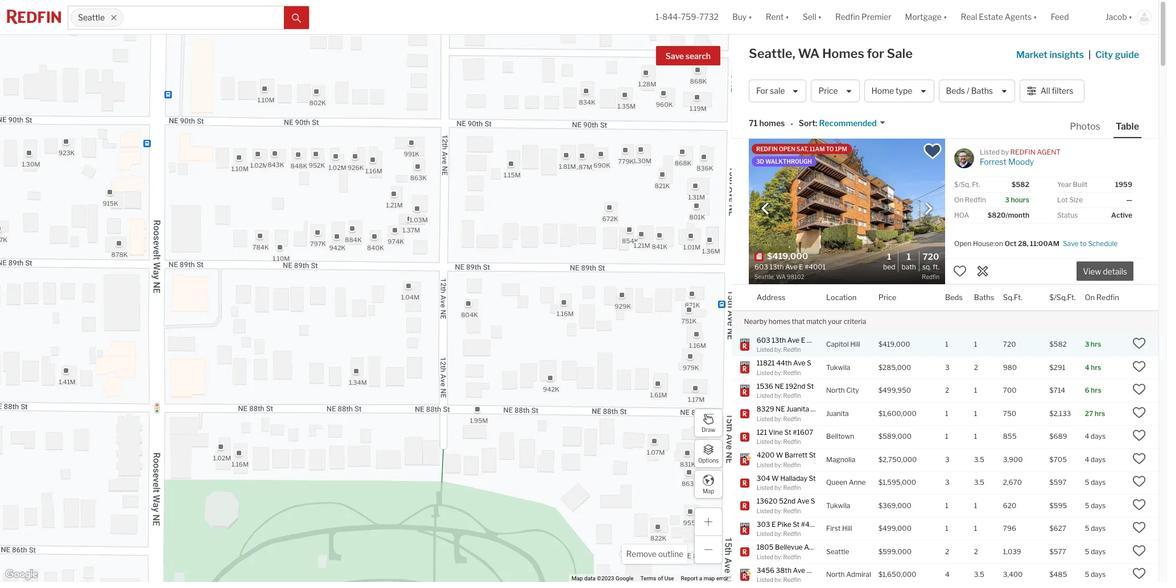 Task type: describe. For each thing, give the bounding box(es) containing it.
1 horizontal spatial 942k
[[543, 386, 560, 394]]

view
[[1083, 267, 1102, 277]]

days for $597
[[1091, 479, 1106, 487]]

804k
[[461, 311, 478, 319]]

1.87m
[[575, 163, 592, 171]]

draw button
[[694, 409, 723, 438]]

redfin inside 603 13th ave e #4001 listed by: redfin
[[784, 347, 801, 353]]

6
[[1085, 387, 1090, 395]]

ave for 13th
[[788, 336, 800, 345]]

buy ▾ button
[[726, 0, 759, 34]]

1805 bellevue ave #404 link
[[757, 544, 836, 553]]

5 for $627
[[1085, 525, 1090, 534]]

0 horizontal spatial on
[[955, 196, 964, 204]]

3 for 2,670
[[945, 479, 950, 487]]

0 horizontal spatial 863k
[[410, 174, 427, 182]]

save inside button
[[666, 51, 684, 61]]

open
[[779, 146, 796, 153]]

redfin inside 4200 w barrett st listed by: redfin
[[784, 462, 801, 469]]

hrs for 4 hrs
[[1091, 364, 1102, 372]]

sell
[[803, 12, 817, 22]]

listed inside 603 13th ave e #4001 listed by: redfin
[[757, 347, 773, 353]]

192nd
[[786, 382, 806, 391]]

google image
[[3, 568, 40, 583]]

1 horizontal spatial juanita
[[827, 410, 849, 418]]

redfin down $/sq. ft. in the top right of the page
[[965, 196, 986, 204]]

303 e pike st #411 link
[[757, 521, 816, 530]]

1 right $1,600,000
[[945, 410, 949, 418]]

0 vertical spatial 1.10m
[[258, 96, 275, 104]]

0 vertical spatial 868k
[[690, 77, 707, 85]]

720 for 720
[[1003, 341, 1016, 349]]

884k
[[345, 236, 362, 244]]

3456 38th ave sw link
[[757, 567, 818, 576]]

recommended button
[[818, 118, 886, 129]]

size
[[1070, 196, 1083, 204]]

$2,750,000
[[879, 456, 917, 464]]

terms of use
[[641, 576, 674, 582]]

603 13th ave e #4001 link
[[757, 336, 828, 346]]

days for $577
[[1091, 548, 1106, 557]]

1.61m
[[650, 392, 667, 400]]

1 down baths button
[[974, 341, 978, 349]]

:
[[816, 119, 818, 128]]

north for north city
[[827, 387, 845, 395]]

7732
[[699, 12, 719, 22]]

year built
[[1058, 180, 1088, 189]]

©2023
[[597, 576, 614, 582]]

days for $595
[[1091, 502, 1106, 511]]

by: for 4200
[[775, 462, 782, 469]]

for
[[756, 86, 768, 96]]

hrs for 27 hrs
[[1095, 410, 1106, 418]]

juanita inside 8329 ne juanita dr listed by: redfin
[[787, 405, 809, 414]]

favorite this home image for $291
[[1133, 360, 1146, 374]]

1 vertical spatial 868k
[[675, 159, 692, 167]]

1 vertical spatial price
[[879, 293, 897, 302]]

buy ▾ button
[[733, 0, 752, 34]]

beds for beds
[[945, 293, 963, 302]]

8329 ne juanita dr link
[[757, 405, 818, 415]]

1.34m
[[349, 379, 367, 386]]

1.07m
[[647, 449, 665, 457]]

1536 ne 192nd st listed by: redfin
[[757, 382, 814, 400]]

remove seattle image
[[110, 14, 117, 21]]

2 left 1,039 on the right
[[974, 548, 979, 557]]

favorite this home image for $2,133
[[1133, 406, 1146, 420]]

1.36m
[[702, 247, 720, 255]]

991k
[[404, 150, 420, 158]]

previous button image
[[760, 203, 771, 214]]

3 hours
[[1005, 196, 1030, 204]]

1 inside 1 bath
[[907, 252, 911, 262]]

sale
[[887, 46, 913, 61]]

3.5 for 2,670
[[974, 479, 985, 487]]

1 left the 796
[[974, 525, 978, 534]]

st for pike
[[793, 521, 800, 529]]

favorite this home image for 5 days
[[1133, 568, 1146, 581]]

304 w halladay st link
[[757, 474, 816, 484]]

720 for 720 sq. ft.
[[923, 252, 939, 262]]

map button
[[694, 471, 723, 499]]

3 left hours
[[1005, 196, 1010, 204]]

304 w halladay st listed by: redfin
[[757, 474, 816, 492]]

mortgage ▾
[[905, 12, 947, 22]]

0 horizontal spatial 1.21m
[[386, 201, 403, 209]]

5 ▾ from the left
[[1034, 12, 1037, 22]]

980
[[1003, 364, 1017, 372]]

▾ for rent ▾
[[786, 12, 789, 22]]

by: for 1536
[[775, 393, 782, 400]]

redfin inside 11821 44th ave s listed by: redfin
[[784, 370, 801, 377]]

e inside 303 e pike st #411 listed by: redfin
[[772, 521, 776, 529]]

1 vertical spatial seattle
[[827, 548, 849, 557]]

redfin inside redfin open sat, 11am to 1pm 3d walkthrough
[[756, 146, 778, 153]]

s for 13620 52nd ave s
[[811, 497, 815, 506]]

north for north admiral
[[827, 571, 845, 580]]

2 left 980
[[974, 364, 979, 372]]

favorite button image
[[923, 142, 943, 161]]

1 vertical spatial 1.10m
[[231, 165, 249, 173]]

1 vertical spatial price button
[[879, 285, 897, 311]]

capitol hill
[[827, 341, 860, 349]]

1.95m
[[470, 417, 488, 425]]

by: inside 603 13th ave e #4001 listed by: redfin
[[775, 347, 782, 353]]

google
[[616, 576, 634, 582]]

listed inside listed by redfin agent forrest moody
[[980, 148, 1000, 157]]

hill for first hill
[[842, 525, 852, 534]]

options
[[698, 457, 719, 464]]

1 inside 1 bed
[[887, 252, 892, 262]]

5 for $485
[[1085, 571, 1090, 580]]

recommended
[[819, 119, 877, 128]]

1.28m
[[639, 80, 656, 88]]

terms
[[641, 576, 657, 582]]

855
[[1003, 433, 1017, 441]]

▾ for jacob ▾
[[1129, 12, 1133, 22]]

4 right $1,650,000
[[945, 571, 950, 580]]

homes for nearby
[[769, 317, 791, 326]]

for
[[867, 46, 885, 61]]

st for halladay
[[809, 474, 816, 483]]

redfin inside 303 e pike st #411 listed by: redfin
[[784, 531, 801, 538]]

listed for 11821 44th ave s
[[757, 370, 773, 377]]

52nd
[[779, 497, 796, 506]]

2 right $499,950
[[945, 387, 950, 395]]

agents
[[1005, 12, 1032, 22]]

sq.ft. button
[[1003, 285, 1023, 311]]

1805
[[757, 544, 774, 552]]

belltown
[[827, 433, 855, 441]]

2,670
[[1003, 479, 1022, 487]]

11821 44th ave s link
[[757, 359, 816, 369]]

remove outline
[[626, 550, 684, 560]]

listed for 304 w halladay st
[[757, 485, 773, 492]]

ave for 38th
[[793, 567, 805, 575]]

tukwila for 11821 44th ave s
[[827, 364, 851, 372]]

$1,600,000
[[879, 410, 917, 418]]

sort
[[799, 119, 816, 128]]

/
[[967, 86, 970, 96]]

listed for 4200 w barrett st
[[757, 462, 773, 469]]

2 vertical spatial 1.10m
[[273, 255, 290, 263]]

nearby homes that match your criteria
[[744, 317, 866, 326]]

ne for 1536
[[775, 382, 784, 391]]

listed for 1805 bellevue ave #404
[[757, 554, 773, 561]]

1 horizontal spatial 1.21m
[[634, 241, 650, 249]]

listed for 8329 ne juanita dr
[[757, 416, 773, 423]]

1 down beds "button"
[[945, 341, 949, 349]]

0 horizontal spatial seattle
[[78, 13, 105, 22]]

map
[[704, 576, 715, 582]]

view details button
[[1077, 262, 1134, 281]]

redfin open sat, 11am to 1pm 3d walkthrough
[[756, 146, 848, 165]]

forrest moody image
[[947, 149, 979, 180]]

table button
[[1114, 121, 1142, 138]]

sq.ft.
[[1003, 293, 1023, 302]]

1 right $499,000 at the bottom right
[[945, 525, 949, 534]]

1.81m
[[559, 162, 576, 170]]

days for $689
[[1091, 433, 1106, 441]]

0 horizontal spatial 942k
[[329, 244, 346, 252]]

0 vertical spatial city
[[1096, 50, 1113, 60]]

3 hrs
[[1085, 341, 1102, 349]]

13th
[[772, 336, 786, 345]]

submit search image
[[292, 14, 301, 23]]

first
[[827, 525, 841, 534]]

960k
[[656, 100, 673, 108]]

4 days for $705
[[1085, 456, 1106, 464]]

3,900
[[1003, 456, 1023, 464]]

favorite this home image for $595
[[1133, 499, 1146, 512]]

5 days for $597
[[1085, 479, 1106, 487]]

active
[[1112, 211, 1133, 220]]

1 vertical spatial save
[[1063, 239, 1079, 248]]

on inside button
[[1085, 293, 1095, 302]]

1 left the 700 in the bottom of the page
[[974, 387, 978, 395]]

for sale
[[756, 86, 785, 96]]

open
[[955, 239, 972, 248]]

5 days for $485
[[1085, 571, 1106, 580]]

outline
[[658, 550, 684, 560]]

603 13th ave e #4001 listed by: redfin
[[757, 336, 828, 353]]

840k
[[367, 244, 384, 252]]

$1,650,000
[[879, 571, 917, 580]]

beds button
[[945, 285, 963, 311]]

home
[[872, 86, 894, 96]]

address button
[[757, 285, 786, 311]]

759-
[[681, 12, 699, 22]]

1 vertical spatial 863k
[[682, 480, 698, 488]]

751k
[[682, 317, 697, 325]]

days for $627
[[1091, 525, 1106, 534]]

options button
[[694, 440, 723, 468]]

redfin premier
[[836, 12, 892, 22]]

▾ for mortgage ▾
[[944, 12, 947, 22]]

1 left 750
[[974, 410, 978, 418]]

1 right $369,000
[[945, 502, 949, 511]]

favorite this home image for 4 days
[[1133, 429, 1146, 443]]

27
[[1085, 410, 1094, 418]]

5 days for $627
[[1085, 525, 1106, 534]]

rent
[[766, 12, 784, 22]]

e inside 603 13th ave e #4001 listed by: redfin
[[801, 336, 806, 345]]

▾ for buy ▾
[[749, 12, 752, 22]]

forrest
[[980, 157, 1007, 167]]

city guide link
[[1096, 48, 1142, 62]]

homes for 71
[[760, 119, 785, 128]]

map region
[[0, 0, 734, 583]]

favorite this home image for $597
[[1133, 476, 1146, 489]]



Task type: locate. For each thing, give the bounding box(es) containing it.
days right the $485
[[1091, 571, 1106, 580]]

$589,000
[[879, 433, 912, 441]]

st inside the 121 vine st #1607 listed by: redfin
[[785, 428, 792, 437]]

1 up 'bath'
[[907, 252, 911, 262]]

days for $705
[[1091, 456, 1106, 464]]

on redfin down $/sq. ft. in the top right of the page
[[955, 196, 986, 204]]

1 horizontal spatial 1.02m
[[250, 162, 268, 170]]

5 days right the $485
[[1085, 571, 1106, 580]]

listed inside 1536 ne 192nd st listed by: redfin
[[757, 393, 773, 400]]

your
[[828, 317, 843, 326]]

4 days for $689
[[1085, 433, 1106, 441]]

mortgage ▾ button
[[899, 0, 954, 34]]

feed
[[1051, 12, 1069, 22]]

w right 304
[[772, 474, 779, 483]]

2
[[974, 364, 979, 372], [945, 387, 950, 395], [945, 548, 950, 557], [974, 548, 979, 557]]

ave inside 11821 44th ave s listed by: redfin
[[794, 359, 806, 368]]

view details link
[[1077, 261, 1134, 281]]

2 3.5 from the top
[[974, 479, 985, 487]]

5 for $597
[[1085, 479, 1090, 487]]

st inside 4200 w barrett st listed by: redfin
[[809, 451, 816, 460]]

redfin inside 304 w halladay st listed by: redfin
[[784, 485, 801, 492]]

baths right /
[[972, 86, 993, 96]]

2 by: from the top
[[775, 370, 782, 377]]

address
[[757, 293, 786, 302]]

4 days down '27 hrs'
[[1085, 433, 1106, 441]]

▾ right mortgage
[[944, 12, 947, 22]]

market
[[1017, 50, 1048, 60]]

868k down search
[[690, 77, 707, 85]]

2 tukwila from the top
[[827, 502, 851, 511]]

north right the 192nd
[[827, 387, 845, 395]]

3 for 980
[[945, 364, 950, 372]]

redfin inside 8329 ne juanita dr listed by: redfin
[[784, 416, 801, 423]]

831k
[[680, 461, 696, 469]]

6 days from the top
[[1091, 548, 1106, 557]]

1 horizontal spatial price button
[[879, 285, 897, 311]]

on up hoa
[[955, 196, 964, 204]]

ave left "#404"
[[804, 544, 817, 552]]

ne
[[775, 382, 784, 391], [776, 405, 785, 414]]

$689
[[1050, 433, 1068, 441]]

0 vertical spatial hill
[[851, 341, 860, 349]]

6 ▾ from the left
[[1129, 12, 1133, 22]]

▾ right the rent
[[786, 12, 789, 22]]

ave right 44th
[[794, 359, 806, 368]]

by: down "8329 ne juanita dr" link on the bottom of page
[[775, 416, 782, 423]]

map for map data ©2023 google
[[572, 576, 583, 582]]

750
[[1003, 410, 1017, 418]]

w right 4200
[[776, 451, 783, 460]]

1 horizontal spatial on
[[1085, 293, 1095, 302]]

x-out this home image
[[976, 265, 990, 278]]

by: down vine
[[775, 439, 782, 446]]

sw
[[807, 567, 818, 575]]

#404
[[818, 544, 836, 552]]

0 vertical spatial s
[[807, 359, 812, 368]]

7 by: from the top
[[775, 485, 782, 492]]

price inside button
[[819, 86, 838, 96]]

0 vertical spatial homes
[[760, 119, 785, 128]]

$499,950
[[879, 387, 911, 395]]

listed inside 1805 bellevue ave #404 listed by: redfin
[[757, 554, 773, 561]]

map inside button
[[703, 488, 714, 495]]

s inside 13620 52nd ave s listed by: redfin
[[811, 497, 815, 506]]

$/sq. ft.
[[955, 180, 980, 189]]

863k down 991k
[[410, 174, 427, 182]]

0 vertical spatial on redfin
[[955, 196, 986, 204]]

juanita up belltown
[[827, 410, 849, 418]]

days right $577
[[1091, 548, 1106, 557]]

1 days from the top
[[1091, 433, 1106, 441]]

0 vertical spatial ft.
[[972, 180, 980, 189]]

1 vertical spatial map
[[572, 576, 583, 582]]

hrs right 6
[[1091, 387, 1102, 395]]

price button up recommended
[[811, 80, 860, 102]]

4 for $689
[[1085, 433, 1090, 441]]

by: for 13620
[[775, 508, 782, 515]]

beds for beds / baths
[[946, 86, 965, 96]]

3.5 left the 2,670
[[974, 479, 985, 487]]

save left to
[[1063, 239, 1079, 248]]

0 horizontal spatial ft.
[[933, 263, 940, 271]]

st right barrett
[[809, 451, 816, 460]]

5 right $597
[[1085, 479, 1090, 487]]

2 vertical spatial favorite this home image
[[1133, 568, 1146, 581]]

1 horizontal spatial map
[[703, 488, 714, 495]]

by: down bellevue
[[775, 554, 782, 561]]

1.21m up the 1.37m
[[386, 201, 403, 209]]

ave for 52nd
[[797, 497, 810, 506]]

923k
[[58, 149, 75, 157]]

720 up sq.
[[923, 252, 939, 262]]

hrs up 4 hrs
[[1091, 341, 1102, 349]]

ave inside 13620 52nd ave s listed by: redfin
[[797, 497, 810, 506]]

favorite this home image for $705
[[1133, 452, 1146, 466]]

listed inside 8329 ne juanita dr listed by: redfin
[[757, 416, 773, 423]]

3 3.5 from the top
[[974, 571, 985, 580]]

redfin down 121 vine st #1607 'link'
[[784, 439, 801, 446]]

st inside 1536 ne 192nd st listed by: redfin
[[807, 382, 814, 391]]

$577
[[1050, 548, 1067, 557]]

5 5 from the top
[[1085, 571, 1090, 580]]

favorite this home image
[[1133, 337, 1146, 351], [1133, 429, 1146, 443], [1133, 568, 1146, 581]]

ne inside 8329 ne juanita dr listed by: redfin
[[776, 405, 785, 414]]

0 horizontal spatial 1.30m
[[22, 160, 40, 168]]

3 up 4 hrs
[[1085, 341, 1090, 349]]

0 vertical spatial w
[[776, 451, 783, 460]]

1 vertical spatial e
[[772, 521, 776, 529]]

2 ▾ from the left
[[786, 12, 789, 22]]

0 vertical spatial 720
[[923, 252, 939, 262]]

4 right the $705 on the right bottom of the page
[[1085, 456, 1090, 464]]

homes
[[760, 119, 785, 128], [769, 317, 791, 326]]

1 vertical spatial 3.5
[[974, 479, 985, 487]]

1 north from the top
[[827, 387, 845, 395]]

st for 192nd
[[807, 382, 814, 391]]

redfin inside 1536 ne 192nd st listed by: redfin
[[784, 393, 801, 400]]

listed for 13620 52nd ave s
[[757, 508, 773, 515]]

5 5 days from the top
[[1085, 571, 1106, 580]]

2 vertical spatial 3.5
[[974, 571, 985, 580]]

sat,
[[797, 146, 809, 153]]

3.5 left 3,400
[[974, 571, 985, 580]]

1 bed
[[883, 252, 896, 271]]

price down seattle, wa homes for sale
[[819, 86, 838, 96]]

1 vertical spatial hill
[[842, 525, 852, 534]]

moody
[[1009, 157, 1034, 167]]

1 horizontal spatial price
[[879, 293, 897, 302]]

lot
[[1058, 196, 1068, 204]]

hill for capitol hill
[[851, 341, 860, 349]]

redfin
[[756, 146, 778, 153], [1011, 148, 1036, 157]]

1 vertical spatial baths
[[974, 293, 995, 302]]

None search field
[[123, 6, 284, 29]]

1 horizontal spatial redfin
[[1011, 148, 1036, 157]]

report a map error
[[681, 576, 729, 582]]

open house: on oct 28, 11:00am save to schedule
[[955, 239, 1118, 248]]

5 right $577
[[1085, 548, 1090, 557]]

0 vertical spatial ne
[[775, 382, 784, 391]]

1 vertical spatial 4 days
[[1085, 456, 1106, 464]]

11:00am
[[1030, 239, 1060, 248]]

1 horizontal spatial on redfin
[[1085, 293, 1120, 302]]

4 down 27
[[1085, 433, 1090, 441]]

4 5 from the top
[[1085, 548, 1090, 557]]

favorite this home image for $714
[[1133, 383, 1146, 397]]

redfin down 1805 bellevue ave #404 link
[[784, 554, 801, 561]]

st right the 192nd
[[807, 382, 814, 391]]

redfin inside button
[[1097, 293, 1120, 302]]

▾ for sell ▾
[[818, 12, 822, 22]]

ave inside 1805 bellevue ave #404 listed by: redfin
[[804, 544, 817, 552]]

0 vertical spatial favorite this home image
[[1133, 337, 1146, 351]]

720 up 980
[[1003, 341, 1016, 349]]

1.37m
[[403, 226, 420, 234]]

3 right "$1,595,000"
[[945, 479, 950, 487]]

a
[[699, 576, 703, 582]]

listed for 121 vine st #1607
[[757, 439, 773, 446]]

863k down 831k
[[682, 480, 698, 488]]

listed inside 11821 44th ave s listed by: redfin
[[757, 370, 773, 377]]

5 days right $597
[[1085, 479, 1106, 487]]

beds left baths button
[[945, 293, 963, 302]]

heading
[[755, 251, 847, 282]]

$2,133
[[1050, 410, 1071, 418]]

▾ right jacob
[[1129, 12, 1133, 22]]

ne for 8329
[[776, 405, 785, 414]]

st inside 303 e pike st #411 listed by: redfin
[[793, 521, 800, 529]]

listed down 4200
[[757, 462, 773, 469]]

1 ▾ from the left
[[749, 12, 752, 22]]

0 vertical spatial save
[[666, 51, 684, 61]]

0 vertical spatial 1.21m
[[386, 201, 403, 209]]

8329
[[757, 405, 774, 414]]

type
[[896, 86, 913, 96]]

1 vertical spatial beds
[[945, 293, 963, 302]]

1 right $589,000 on the bottom of page
[[945, 433, 949, 441]]

0 vertical spatial price
[[819, 86, 838, 96]]

5 right $627
[[1085, 525, 1090, 534]]

1 horizontal spatial $582
[[1050, 341, 1067, 349]]

homes up 13th
[[769, 317, 791, 326]]

13620
[[757, 497, 778, 506]]

0 horizontal spatial e
[[772, 521, 776, 529]]

0 vertical spatial seattle
[[78, 13, 105, 22]]

terms of use link
[[641, 576, 674, 582]]

3 for 3,900
[[945, 456, 950, 464]]

listed down 303
[[757, 531, 773, 538]]

3 days from the top
[[1091, 479, 1106, 487]]

ft. right '$/sq.'
[[972, 180, 980, 189]]

city left $499,950
[[846, 387, 859, 395]]

1 vertical spatial tukwila
[[827, 502, 851, 511]]

s inside 11821 44th ave s listed by: redfin
[[807, 359, 812, 368]]

5 days for $577
[[1085, 548, 1106, 557]]

1 5 days from the top
[[1085, 479, 1106, 487]]

listed inside 304 w halladay st listed by: redfin
[[757, 485, 773, 492]]

0 vertical spatial beds
[[946, 86, 965, 96]]

0 vertical spatial north
[[827, 387, 845, 395]]

6 hrs
[[1085, 387, 1102, 395]]

favorite this home image
[[953, 265, 967, 278], [1133, 360, 1146, 374], [1133, 383, 1146, 397], [1133, 406, 1146, 420], [1133, 452, 1146, 466], [1133, 476, 1146, 489], [1133, 499, 1146, 512], [1133, 522, 1146, 535], [1133, 545, 1146, 558]]

redfin left premier
[[836, 12, 860, 22]]

8 by: from the top
[[775, 508, 782, 515]]

1 up bed
[[887, 252, 892, 262]]

tukwila for 13620 52nd ave s
[[827, 502, 851, 511]]

queen
[[827, 479, 848, 487]]

redfin inside the 121 vine st #1607 listed by: redfin
[[784, 439, 801, 446]]

beds / baths
[[946, 86, 993, 96]]

days for $485
[[1091, 571, 1106, 580]]

w inside 304 w halladay st listed by: redfin
[[772, 474, 779, 483]]

720
[[923, 252, 939, 262], [1003, 341, 1016, 349]]

report
[[681, 576, 698, 582]]

4 up 6
[[1085, 364, 1090, 372]]

s up #411
[[811, 497, 815, 506]]

st for barrett
[[809, 451, 816, 460]]

3 5 from the top
[[1085, 525, 1090, 534]]

720 inside 720 sq. ft.
[[923, 252, 939, 262]]

0 vertical spatial $582
[[1012, 180, 1030, 189]]

1 horizontal spatial 1.30m
[[633, 157, 652, 165]]

5 for $595
[[1085, 502, 1090, 511]]

w inside 4200 w barrett st listed by: redfin
[[776, 451, 783, 460]]

real estate agents ▾ link
[[961, 0, 1037, 34]]

1 vertical spatial 720
[[1003, 341, 1016, 349]]

3.5 for 3,900
[[974, 456, 985, 464]]

on
[[995, 239, 1003, 248]]

4 for $291
[[1085, 364, 1090, 372]]

1.19m
[[690, 104, 707, 112]]

2 north from the top
[[827, 571, 845, 580]]

listed inside 13620 52nd ave s listed by: redfin
[[757, 508, 773, 515]]

0 horizontal spatial redfin
[[756, 146, 778, 153]]

by: inside 304 w halladay st listed by: redfin
[[775, 485, 782, 492]]

1 vertical spatial s
[[811, 497, 815, 506]]

baths
[[972, 86, 993, 96], [974, 293, 995, 302]]

on redfin
[[955, 196, 986, 204], [1085, 293, 1120, 302]]

$419,000
[[879, 341, 911, 349]]

2 5 days from the top
[[1085, 502, 1106, 511]]

hours
[[1011, 196, 1030, 204]]

2 right "$599,000" on the right bottom of the page
[[945, 548, 950, 557]]

ave for 44th
[[794, 359, 806, 368]]

by: for 304
[[775, 485, 782, 492]]

0 vertical spatial on
[[955, 196, 964, 204]]

0 vertical spatial tukwila
[[827, 364, 851, 372]]

ft. inside 720 sq. ft.
[[933, 263, 940, 271]]

favorite this home image for $577
[[1133, 545, 1146, 558]]

1.10m
[[258, 96, 275, 104], [231, 165, 249, 173], [273, 255, 290, 263]]

by: for 1805
[[775, 554, 782, 561]]

by: for 11821
[[775, 370, 782, 377]]

2 days from the top
[[1091, 456, 1106, 464]]

1.41m
[[59, 378, 76, 386]]

listed down 304
[[757, 485, 773, 492]]

market insights | city guide
[[1017, 50, 1140, 60]]

beds inside button
[[946, 86, 965, 96]]

ave inside 603 13th ave e #4001 listed by: redfin
[[788, 336, 800, 345]]

0 horizontal spatial 720
[[923, 252, 939, 262]]

beds left /
[[946, 86, 965, 96]]

days down '27 hrs'
[[1091, 433, 1106, 441]]

1 left 855
[[974, 433, 978, 441]]

5 days from the top
[[1091, 525, 1106, 534]]

0 vertical spatial e
[[801, 336, 806, 345]]

1 horizontal spatial e
[[801, 336, 806, 345]]

1 vertical spatial $582
[[1050, 341, 1067, 349]]

1.21m left 841k
[[634, 241, 650, 249]]

0 vertical spatial baths
[[972, 86, 993, 96]]

1 horizontal spatial save
[[1063, 239, 1079, 248]]

1 vertical spatial favorite this home image
[[1133, 429, 1146, 443]]

save left search
[[666, 51, 684, 61]]

seattle left remove seattle image
[[78, 13, 105, 22]]

2 horizontal spatial 1.02m
[[329, 163, 346, 171]]

redfin down '11821 44th ave s' link
[[784, 370, 801, 377]]

0 horizontal spatial save
[[666, 51, 684, 61]]

redfin inside button
[[836, 12, 860, 22]]

3 5 days from the top
[[1085, 525, 1106, 534]]

photo of 603 13th ave e #4001, seattle, wa 98102 image
[[749, 139, 945, 285]]

st right vine
[[785, 428, 792, 437]]

863k
[[410, 174, 427, 182], [682, 480, 698, 488]]

by: inside 11821 44th ave s listed by: redfin
[[775, 370, 782, 377]]

2 4 days from the top
[[1085, 456, 1106, 464]]

jacob ▾
[[1106, 12, 1133, 22]]

$582 up hours
[[1012, 180, 1030, 189]]

days right $627
[[1091, 525, 1106, 534]]

1.16m
[[365, 167, 382, 175], [557, 310, 574, 318], [689, 342, 706, 350], [232, 461, 249, 469]]

by: inside 1805 bellevue ave #404 listed by: redfin
[[775, 554, 782, 561]]

1 horizontal spatial city
[[1096, 50, 1113, 60]]

0 horizontal spatial on redfin
[[955, 196, 986, 204]]

hrs for 3 hrs
[[1091, 341, 1102, 349]]

3 ▾ from the left
[[818, 12, 822, 22]]

listed inside 4200 w barrett st listed by: redfin
[[757, 462, 773, 469]]

1 horizontal spatial seattle
[[827, 548, 849, 557]]

0 vertical spatial 863k
[[410, 174, 427, 182]]

1 horizontal spatial 863k
[[682, 480, 698, 488]]

rent ▾ button
[[766, 0, 789, 34]]

5 days right $627
[[1085, 525, 1106, 534]]

north admiral
[[827, 571, 871, 580]]

ave right 13th
[[788, 336, 800, 345]]

952k
[[309, 162, 325, 170]]

3d
[[756, 158, 764, 165]]

1-
[[656, 12, 663, 22]]

1 tukwila from the top
[[827, 364, 851, 372]]

1 4 days from the top
[[1085, 433, 1106, 441]]

redfin inside 13620 52nd ave s listed by: redfin
[[784, 508, 801, 515]]

2 5 from the top
[[1085, 502, 1090, 511]]

4 ▾ from the left
[[944, 12, 947, 22]]

3 favorite this home image from the top
[[1133, 568, 1146, 581]]

4 by: from the top
[[775, 416, 782, 423]]

979k
[[683, 364, 699, 372]]

44th
[[777, 359, 792, 368]]

redfin up 3d
[[756, 146, 778, 153]]

1 horizontal spatial ft.
[[972, 180, 980, 189]]

1 horizontal spatial 720
[[1003, 341, 1016, 349]]

$582
[[1012, 180, 1030, 189], [1050, 341, 1067, 349]]

1 left 620
[[974, 502, 978, 511]]

1 3.5 from the top
[[974, 456, 985, 464]]

0 horizontal spatial map
[[572, 576, 583, 582]]

1 vertical spatial on redfin
[[1085, 293, 1120, 302]]

by: inside 4200 w barrett st listed by: redfin
[[775, 462, 782, 469]]

homes inside 71 homes •
[[760, 119, 785, 128]]

hrs for 6 hrs
[[1091, 387, 1102, 395]]

4 for $705
[[1085, 456, 1090, 464]]

0 horizontal spatial price
[[819, 86, 838, 96]]

w for 4200
[[776, 451, 783, 460]]

redfin down barrett
[[784, 462, 801, 469]]

by: inside the 121 vine st #1607 listed by: redfin
[[775, 439, 782, 446]]

listed inside 303 e pike st #411 listed by: redfin
[[757, 531, 773, 538]]

s
[[807, 359, 812, 368], [811, 497, 815, 506]]

map down options in the bottom right of the page
[[703, 488, 714, 495]]

0 horizontal spatial price button
[[811, 80, 860, 102]]

1 vertical spatial ne
[[776, 405, 785, 414]]

by: inside 8329 ne juanita dr listed by: redfin
[[775, 416, 782, 423]]

0 vertical spatial 3.5
[[974, 456, 985, 464]]

map for map
[[703, 488, 714, 495]]

by: for 8329
[[775, 416, 782, 423]]

ave for bellevue
[[804, 544, 817, 552]]

1 vertical spatial 942k
[[543, 386, 560, 394]]

1 vertical spatial on
[[1085, 293, 1095, 302]]

1 favorite this home image from the top
[[1133, 337, 1146, 351]]

1 vertical spatial city
[[846, 387, 859, 395]]

1 by: from the top
[[775, 347, 782, 353]]

0 vertical spatial map
[[703, 488, 714, 495]]

1
[[887, 252, 892, 262], [907, 252, 911, 262], [945, 341, 949, 349], [974, 341, 978, 349], [974, 387, 978, 395], [945, 410, 949, 418], [974, 410, 978, 418], [945, 433, 949, 441], [974, 433, 978, 441], [945, 502, 949, 511], [974, 502, 978, 511], [945, 525, 949, 534], [974, 525, 978, 534]]

bed
[[883, 263, 896, 271]]

next button image
[[923, 203, 935, 214]]

agent
[[1037, 148, 1061, 157]]

0 vertical spatial 942k
[[329, 244, 346, 252]]

1.04m
[[401, 293, 420, 301]]

0 horizontal spatial 1.02m
[[213, 455, 231, 463]]

price button down bed
[[879, 285, 897, 311]]

homes right 71
[[760, 119, 785, 128]]

1pm
[[835, 146, 848, 153]]

price button
[[811, 80, 860, 102], [879, 285, 897, 311]]

$/sq.ft. button
[[1050, 285, 1076, 311]]

beds
[[946, 86, 965, 96], [945, 293, 963, 302]]

hill
[[851, 341, 860, 349], [842, 525, 852, 534]]

4 hrs
[[1085, 364, 1102, 372]]

by: inside 1536 ne 192nd st listed by: redfin
[[775, 393, 782, 400]]

favorite button checkbox
[[923, 142, 943, 161]]

listed up forrest
[[980, 148, 1000, 157]]

5 for $577
[[1085, 548, 1090, 557]]

ft. right sq.
[[933, 263, 940, 271]]

3 right $2,750,000
[[945, 456, 950, 464]]

w for 304
[[772, 474, 779, 483]]

ave right 52nd on the bottom right
[[797, 497, 810, 506]]

10 by: from the top
[[775, 554, 782, 561]]

redfin inside 1805 bellevue ave #404 listed by: redfin
[[784, 554, 801, 561]]

6 by: from the top
[[775, 462, 782, 469]]

listed down 8329
[[757, 416, 773, 423]]

1.02m
[[250, 162, 268, 170], [329, 163, 346, 171], [213, 455, 231, 463]]

north left the admiral
[[827, 571, 845, 580]]

data
[[584, 576, 596, 582]]

price down bed
[[879, 293, 897, 302]]

0 horizontal spatial city
[[846, 387, 859, 395]]

1 5 from the top
[[1085, 479, 1090, 487]]

favorite this home image for 3 hrs
[[1133, 337, 1146, 351]]

favorite this home image for $627
[[1133, 522, 1146, 535]]

premier
[[862, 12, 892, 22]]

home type button
[[864, 80, 934, 102]]

1 vertical spatial w
[[772, 474, 779, 483]]

hill right the first
[[842, 525, 852, 534]]

by: down the "4200 w barrett st" link
[[775, 462, 782, 469]]

1.03m
[[410, 216, 428, 224]]

1 vertical spatial homes
[[769, 317, 791, 326]]

•
[[791, 119, 793, 129]]

▾ right agents
[[1034, 12, 1037, 22]]

2 favorite this home image from the top
[[1133, 429, 1146, 443]]

0 horizontal spatial juanita
[[787, 405, 809, 414]]

4 5 days from the top
[[1085, 548, 1106, 557]]

0 horizontal spatial $582
[[1012, 180, 1030, 189]]

3 by: from the top
[[775, 393, 782, 400]]

listed down 1536
[[757, 393, 773, 400]]

5 days for $595
[[1085, 502, 1106, 511]]

ne inside 1536 ne 192nd st listed by: redfin
[[775, 382, 784, 391]]

5 days right the "$595"
[[1085, 502, 1106, 511]]

bath
[[902, 263, 916, 271]]

st
[[807, 382, 814, 391], [785, 428, 792, 437], [809, 451, 816, 460], [809, 474, 816, 483], [793, 521, 800, 529]]

redfin down the 192nd
[[784, 393, 801, 400]]

redfin up moody
[[1011, 148, 1036, 157]]

5 by: from the top
[[775, 439, 782, 446]]

redfin
[[836, 12, 860, 22], [965, 196, 986, 204], [1097, 293, 1120, 302], [784, 347, 801, 353], [784, 370, 801, 377], [784, 393, 801, 400], [784, 416, 801, 423], [784, 439, 801, 446], [784, 462, 801, 469], [784, 485, 801, 492], [784, 508, 801, 515], [784, 531, 801, 538], [784, 554, 801, 561]]

baths inside button
[[972, 86, 993, 96]]

1 vertical spatial north
[[827, 571, 845, 580]]

listed for 1536 ne 192nd st
[[757, 393, 773, 400]]

e left #4001
[[801, 336, 806, 345]]

3.5 for 3,400
[[974, 571, 985, 580]]

redfin inside listed by redfin agent forrest moody
[[1011, 148, 1036, 157]]

1 vertical spatial 1.21m
[[634, 241, 650, 249]]

listed inside the 121 vine st #1607 listed by: redfin
[[757, 439, 773, 446]]

1 vertical spatial ft.
[[933, 263, 940, 271]]

by: inside 303 e pike st #411 listed by: redfin
[[775, 531, 782, 538]]

table
[[1116, 121, 1140, 132]]

st inside 304 w halladay st listed by: redfin
[[809, 474, 816, 483]]

by: down 1536 ne 192nd st 'link'
[[775, 393, 782, 400]]

9 by: from the top
[[775, 531, 782, 538]]

s for 11821 44th ave s
[[807, 359, 812, 368]]

by: inside 13620 52nd ave s listed by: redfin
[[775, 508, 782, 515]]

$1,595,000
[[879, 479, 916, 487]]

by: for 121
[[775, 439, 782, 446]]

hrs right 27
[[1095, 410, 1106, 418]]

0 vertical spatial 4 days
[[1085, 433, 1106, 441]]

4 days from the top
[[1091, 502, 1106, 511]]

0 vertical spatial price button
[[811, 80, 860, 102]]

7 days from the top
[[1091, 571, 1106, 580]]



Task type: vqa. For each thing, say whether or not it's contained in the screenshot.


